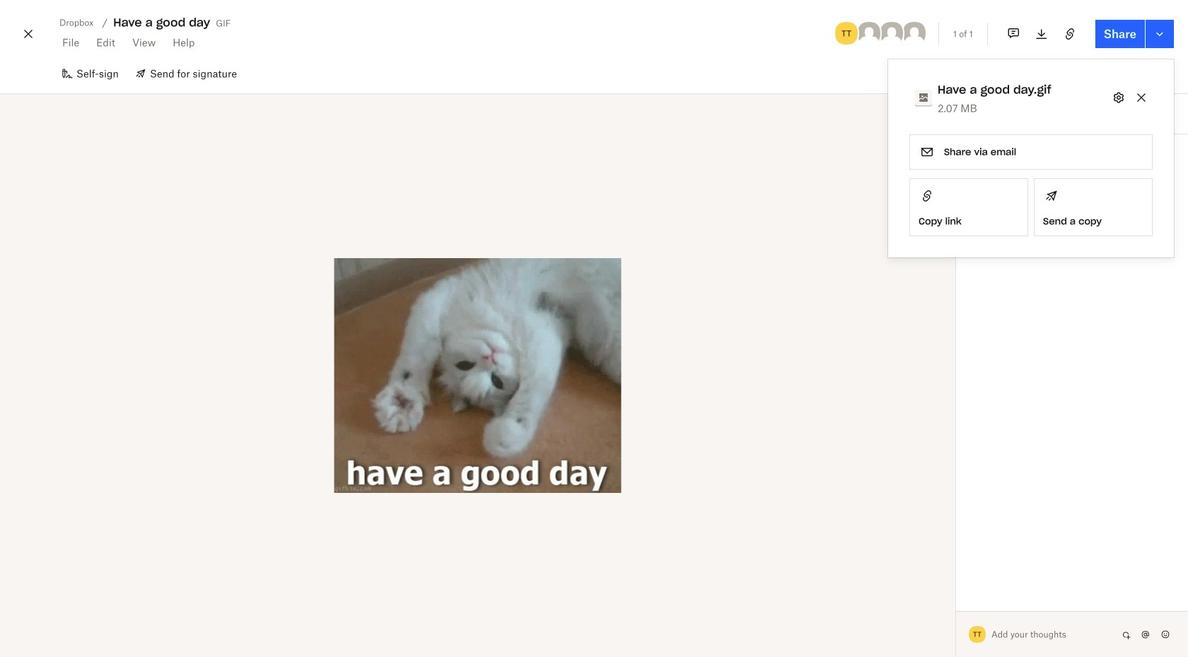 Task type: describe. For each thing, give the bounding box(es) containing it.
timbo.slice24.07@gmail.com image
[[902, 21, 928, 46]]

jeremy miller image
[[857, 21, 883, 46]]

tim burton image
[[880, 21, 905, 46]]

Add your thoughts text field
[[993, 624, 1118, 646]]



Task type: locate. For each thing, give the bounding box(es) containing it.
close image
[[20, 23, 37, 45]]

have a good day.gif image
[[334, 258, 622, 493]]

terry turtle image
[[834, 21, 860, 46]]

close right sidebar image
[[1161, 105, 1178, 122]]

add your thoughts image
[[993, 627, 1107, 643]]



Task type: vqa. For each thing, say whether or not it's contained in the screenshot.
Move page popup button at the left top of the page
no



